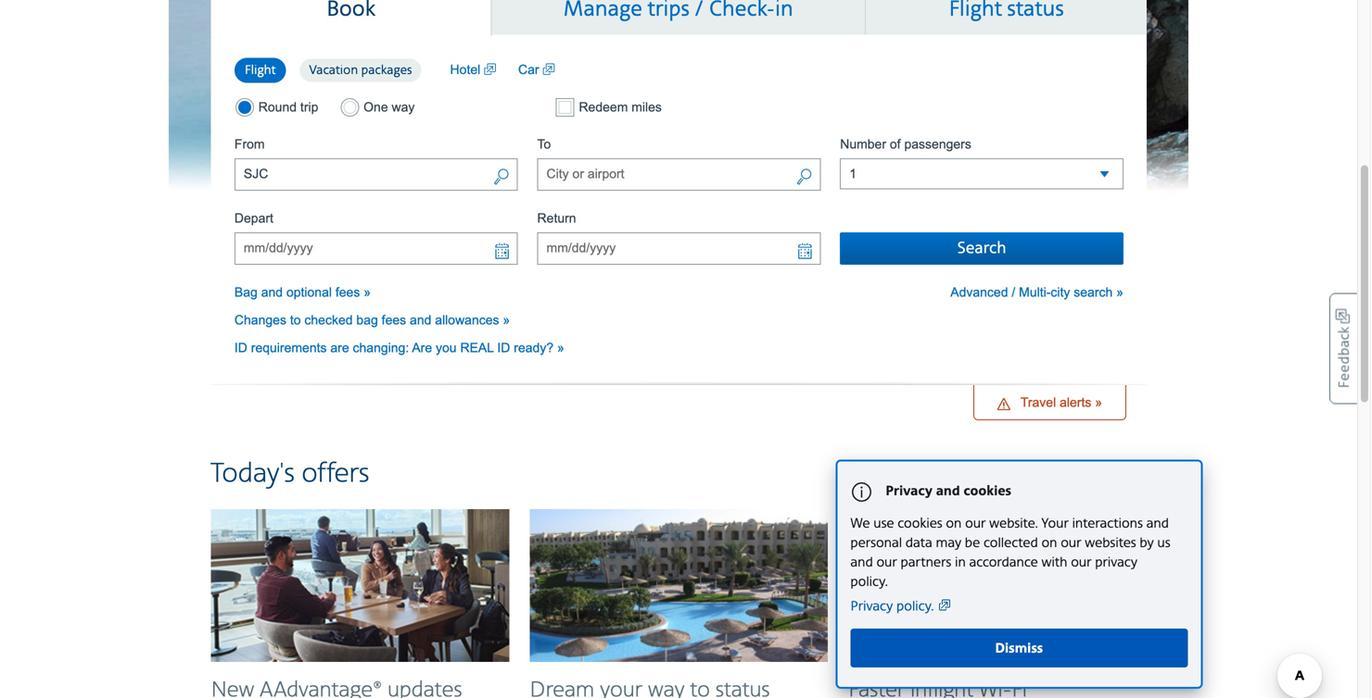 Task type: vqa. For each thing, say whether or not it's contained in the screenshot.
the City or airport "text field" associated with search icon
no



Task type: describe. For each thing, give the bounding box(es) containing it.
newpage image
[[543, 61, 555, 79]]

to
[[290, 314, 301, 328]]

changing:
[[353, 341, 409, 356]]

1 id from the left
[[234, 341, 247, 356]]

To text field
[[537, 159, 821, 191]]

ready?
[[514, 341, 554, 356]]

alerts
[[1060, 396, 1091, 410]]

car
[[518, 63, 543, 77]]

vacation packages
[[309, 63, 412, 79]]

0 horizontal spatial fees
[[335, 286, 360, 300]]

city
[[1051, 286, 1070, 300]]

bag and optional fees link
[[234, 286, 371, 300]]

travel alerts
[[1020, 396, 1091, 410]]

changes to checked bag fees and allowances
[[234, 314, 499, 328]]

allowances
[[435, 314, 499, 328]]

citi / aadvantage credit card. special offer: earn up to $400 back. plus, 30,000 bonus miles with this credit card offer. opens another site in a new window that may not meet accessibility guidelines. image
[[169, 0, 1188, 197]]

redeem
[[579, 100, 628, 115]]

number of passengers
[[840, 137, 971, 152]]

advanced / multi-city search link
[[950, 284, 1123, 302]]

bag
[[356, 314, 378, 328]]

bag and optional fees
[[234, 286, 360, 300]]

hotel link
[[450, 61, 496, 79]]

search image for to
[[796, 167, 812, 189]]

offers
[[302, 458, 369, 491]]

today's
[[210, 458, 295, 491]]

way
[[392, 100, 415, 115]]

you
[[436, 341, 457, 356]]

vacation
[[309, 63, 358, 79]]

travel
[[1020, 396, 1056, 410]]

redeem miles
[[575, 100, 662, 115]]

one
[[364, 100, 388, 115]]

of
[[890, 137, 901, 152]]

optional
[[286, 286, 332, 300]]

newpage image
[[484, 61, 496, 79]]

hotel
[[450, 63, 484, 77]]

From text field
[[234, 159, 518, 191]]



Task type: locate. For each thing, give the bounding box(es) containing it.
changes to checked bag fees and allowances link
[[234, 314, 510, 328]]

id right the real
[[497, 341, 510, 356]]

option group up trip
[[234, 57, 432, 85]]

flight status tab
[[866, 0, 1147, 35]]

1 search image from the left
[[493, 167, 510, 189]]

are
[[412, 341, 432, 356]]

travel alerts link
[[973, 386, 1126, 421]]

option group
[[234, 57, 432, 85], [234, 98, 518, 117]]

id requirements are changing: are you real id ready?
[[234, 341, 554, 356]]

id down changes
[[234, 341, 247, 356]]

passengers
[[904, 137, 971, 152]]

0 horizontal spatial search image
[[493, 167, 510, 189]]

1 vertical spatial fees
[[382, 314, 406, 328]]

flight
[[245, 63, 276, 79]]

tab list
[[211, 0, 1147, 36]]

None submit
[[840, 233, 1123, 265]]

bag
[[234, 286, 258, 300]]

are
[[330, 341, 349, 356]]

Depart text field
[[234, 233, 518, 265]]

one way
[[364, 100, 415, 115]]

manage trips / check-in tab
[[492, 0, 866, 35]]

0 vertical spatial option group
[[234, 57, 432, 85]]

leave feedback, opens external site in new window image
[[1329, 293, 1357, 405]]

fees up "changes to checked bag fees and allowances"
[[335, 286, 360, 300]]

2 search image from the left
[[796, 167, 812, 189]]

car link
[[518, 61, 555, 79]]

and right bag
[[261, 286, 283, 300]]

from
[[234, 137, 265, 152]]

round
[[258, 100, 297, 115]]

0 horizontal spatial and
[[261, 286, 283, 300]]

requirements
[[251, 341, 327, 356]]

and up are
[[410, 314, 431, 328]]

Return text field
[[537, 233, 821, 265]]

multi-
[[1019, 286, 1051, 300]]

return
[[537, 212, 576, 226]]

number
[[840, 137, 886, 152]]

book tab
[[211, 0, 492, 36]]

0 horizontal spatial id
[[234, 341, 247, 356]]

option group containing round trip
[[234, 98, 518, 117]]

1 horizontal spatial fees
[[382, 314, 406, 328]]

0 vertical spatial and
[[261, 286, 283, 300]]

search image
[[493, 167, 510, 189], [796, 167, 812, 189]]

id
[[234, 341, 247, 356], [497, 341, 510, 356]]

1 vertical spatial option group
[[234, 98, 518, 117]]

option group down the packages
[[234, 98, 518, 117]]

advanced / multi-city search
[[950, 286, 1113, 300]]

2 option group from the top
[[234, 98, 518, 117]]

1 horizontal spatial and
[[410, 314, 431, 328]]

and
[[261, 286, 283, 300], [410, 314, 431, 328]]

search
[[1074, 286, 1113, 300]]

packages
[[361, 63, 412, 79]]

round trip
[[258, 100, 318, 115]]

0 vertical spatial fees
[[335, 286, 360, 300]]

/
[[1012, 286, 1015, 300]]

1 horizontal spatial id
[[497, 341, 510, 356]]

to
[[537, 137, 551, 152]]

today's offers
[[210, 458, 369, 491]]

changes
[[234, 314, 286, 328]]

option group containing flight
[[234, 57, 432, 85]]

fees right bag
[[382, 314, 406, 328]]

1 horizontal spatial search image
[[796, 167, 812, 189]]

id requirements are changing: are you real id ready? link
[[234, 341, 564, 356]]

search image for from
[[493, 167, 510, 189]]

checked
[[304, 314, 353, 328]]

fees
[[335, 286, 360, 300], [382, 314, 406, 328]]

trip
[[300, 100, 318, 115]]

2 id from the left
[[497, 341, 510, 356]]

1 option group from the top
[[234, 57, 432, 85]]

depart
[[234, 212, 273, 226]]

1 vertical spatial and
[[410, 314, 431, 328]]

miles
[[632, 100, 662, 115]]

real
[[460, 341, 494, 356]]

advanced
[[950, 286, 1008, 300]]



